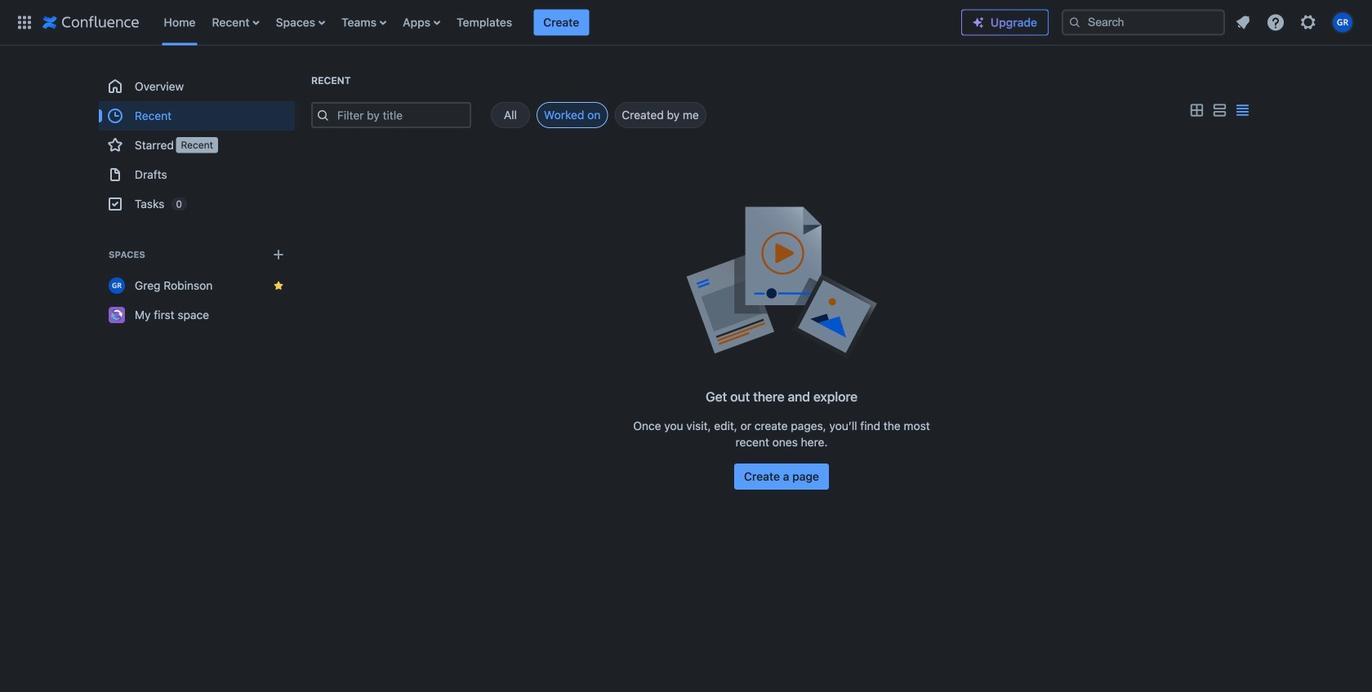 Task type: locate. For each thing, give the bounding box(es) containing it.
Filter by title field
[[333, 104, 470, 127]]

notification icon image
[[1234, 13, 1253, 32]]

list for the premium image
[[1229, 8, 1363, 37]]

list
[[156, 0, 962, 45], [1229, 8, 1363, 37]]

compact list image
[[1233, 101, 1253, 120]]

unstar this space image
[[272, 279, 285, 293]]

None search field
[[1062, 9, 1226, 36]]

help icon image
[[1267, 13, 1286, 32]]

tab list
[[471, 102, 707, 128]]

confluence image
[[42, 13, 139, 32], [42, 13, 139, 32]]

list item
[[534, 9, 589, 36]]

settings icon image
[[1299, 13, 1319, 32]]

group
[[99, 72, 295, 219]]

1 horizontal spatial list
[[1229, 8, 1363, 37]]

premium image
[[972, 16, 985, 29]]

list item inside list
[[534, 9, 589, 36]]

banner
[[0, 0, 1373, 46]]

0 horizontal spatial list
[[156, 0, 962, 45]]

appswitcher icon image
[[15, 13, 34, 32]]



Task type: describe. For each thing, give the bounding box(es) containing it.
list image
[[1210, 101, 1230, 120]]

cards image
[[1187, 101, 1207, 120]]

global element
[[10, 0, 962, 45]]

list for appswitcher icon
[[156, 0, 962, 45]]

Search field
[[1062, 9, 1226, 36]]

search image
[[1069, 16, 1082, 29]]

create a space image
[[269, 245, 288, 265]]



Task type: vqa. For each thing, say whether or not it's contained in the screenshot.
'Global' element
yes



